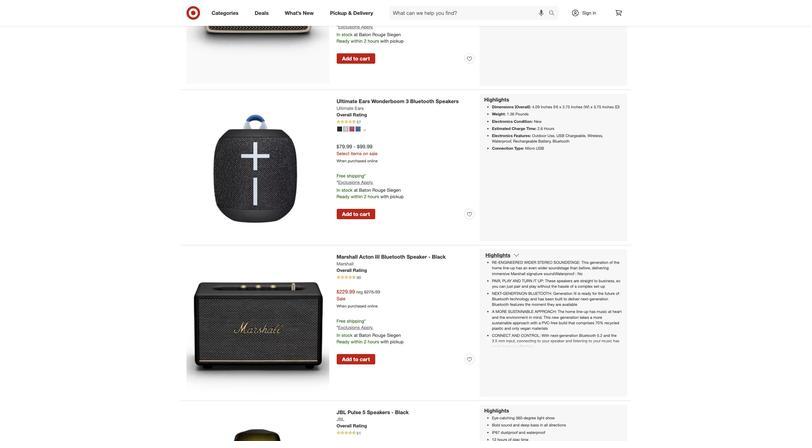 Task type: describe. For each thing, give the bounding box(es) containing it.
marshall inside re-engineered wider stereo soundstage: this generation of the home line-up has an even wider soundstage than before, delivering immersive marshall signature sound.waterproof : no pair, play and turn it up: these speakers are straight to business, so you can just pair and play without the hassle of a complex set-up next-genertaion bluetooth: generation iii is ready for the future of bluetooth technology and has been built to deliver next-generation bluetooth features the moment they are available a more sustainable approach: the home line-up has music at heart and the environment in mind. this new generation takes a more sustainable approach with a pvc-free build that comprises 70% recycled plastic and only vegan materials connect and control: with next-generation bluetooth 5.2 and the 3.5 mm input, connecting to your speaker and listening to your music has never been so effortless
[[511, 272, 526, 277]]

360-
[[516, 416, 524, 421]]

up:
[[538, 279, 544, 284]]

marshall for marshall
[[337, 261, 354, 267]]

features:
[[514, 133, 531, 138]]

has down recycled at the right bottom of the page
[[614, 339, 620, 344]]

1 vertical spatial highlights
[[486, 252, 511, 259]]

overall rating for marshall
[[337, 268, 367, 273]]

0 vertical spatial iii
[[375, 254, 380, 261]]

electronics features:
[[492, 133, 531, 138]]

1 horizontal spatial so
[[617, 279, 621, 284]]

add for marshall
[[342, 357, 352, 363]]

technology
[[510, 297, 530, 302]]

stock inside 'free shipping * exclusions apply. in stock at  baton rouge siegen ready within 2 hours with pickup'
[[342, 32, 353, 37]]

hours inside 'free shipping * exclusions apply. in stock at  baton rouge siegen ready within 2 hours with pickup'
[[368, 38, 379, 44]]

2 vertical spatial highlights
[[484, 408, 509, 415]]

shipping for marshall
[[347, 319, 364, 324]]

play
[[503, 279, 512, 284]]

0 vertical spatial next-
[[581, 297, 590, 302]]

0 vertical spatial black
[[432, 254, 446, 261]]

pickup
[[330, 10, 347, 16]]

3 inches from the left
[[603, 105, 614, 110]]

generation up speaker
[[560, 334, 578, 339]]

what's new link
[[280, 6, 322, 20]]

performance blue image
[[356, 127, 361, 132]]

2 3.75 from the left
[[594, 105, 602, 110]]

rechargeable
[[513, 139, 538, 144]]

add to cart for ultimate
[[342, 211, 370, 218]]

wireless,
[[588, 133, 603, 138]]

sound
[[501, 424, 512, 428]]

outdoor use, usb chargeable, wireless, waterproof, rechargeable battery, bluetooth
[[492, 133, 603, 144]]

and down deep
[[519, 431, 526, 436]]

70%
[[596, 321, 604, 326]]

even
[[529, 266, 537, 271]]

soundstage
[[549, 266, 569, 271]]

1 vertical spatial and
[[512, 334, 520, 339]]

* inside 'free shipping * exclusions apply. in stock at  baton rouge siegen ready within 2 hours with pickup'
[[337, 24, 338, 30]]

add to cart for marshall
[[342, 357, 370, 363]]

sign in
[[583, 10, 597, 16]]

ultimate ears link
[[337, 105, 364, 112]]

exclusions apply. link for ultimate
[[338, 180, 373, 185]]

speakers inside ultimate ears wonderboom 3 bluetooth speakers link
[[436, 98, 459, 105]]

pulse
[[348, 410, 361, 416]]

pickup & delivery link
[[325, 6, 381, 20]]

usb inside outdoor use, usb chargeable, wireless, waterproof, rechargeable battery, bluetooth
[[557, 133, 565, 138]]

within for ultimate
[[351, 194, 363, 200]]

engineered
[[499, 261, 523, 265]]

with inside re-engineered wider stereo soundstage: this generation of the home line-up has an even wider soundstage than before, delivering immersive marshall signature sound.waterproof : no pair, play and turn it up: these speakers are straight to business, so you can just pair and play without the hassle of a complex set-up next-genertaion bluetooth: generation iii is ready for the future of bluetooth technology and has been built to deliver next-generation bluetooth features the moment they are available a more sustainable approach: the home line-up has music at heart and the environment in mind. this new generation takes a more sustainable approach with a pvc-free build that comprises 70% recycled plastic and only vegan materials connect and control: with next-generation bluetooth 5.2 and the 3.5 mm input, connecting to your speaker and listening to your music has never been so effortless
[[531, 321, 538, 326]]

0 vertical spatial and
[[513, 279, 521, 284]]

for
[[593, 292, 597, 296]]

ultimate for ultimate ears wonderboom 3 bluetooth speakers
[[337, 98, 358, 105]]

overall for jbl
[[337, 424, 352, 429]]

pair
[[514, 284, 521, 289]]

chargeable,
[[566, 133, 587, 138]]

and right 5.2 at bottom right
[[604, 334, 610, 339]]

1.36
[[507, 112, 515, 117]]

recycled
[[605, 321, 620, 326]]

1 add to cart from the top
[[342, 55, 370, 62]]

jbl for jbl pulse 5 speakers - black
[[337, 410, 346, 416]]

rating for pulse
[[353, 424, 367, 429]]

0 horizontal spatial are
[[556, 303, 562, 308]]

jbl link
[[337, 417, 345, 423]]

hassle
[[558, 284, 569, 289]]

re-engineered wider stereo soundstage: this generation of the home line-up has an even wider soundstage than before, delivering immersive marshall signature sound.waterproof : no pair, play and turn it up: these speakers are straight to business, so you can just pair and play without the hassle of a complex set-up next-genertaion bluetooth: generation iii is ready for the future of bluetooth technology and has been built to deliver next-generation bluetooth features the moment they are available a more sustainable approach: the home line-up has music at heart and the environment in mind. this new generation takes a more sustainable approach with a pvc-free build that comprises 70% recycled plastic and only vegan materials connect and control: with next-generation bluetooth 5.2 and the 3.5 mm input, connecting to your speaker and listening to your music has never been so effortless
[[492, 261, 622, 350]]

exclusions for marshall
[[338, 325, 360, 331]]

more
[[594, 315, 603, 320]]

the up 'sustainable'
[[500, 315, 505, 320]]

$79.99
[[337, 143, 352, 150]]

jbl pulse 5 speakers - black
[[337, 410, 409, 416]]

marshall acton iii bluetooth speaker - black
[[337, 254, 446, 261]]

apply. for ears
[[361, 180, 373, 185]]

1 exclusions apply. link from the top
[[338, 24, 373, 30]]

* down $229.99 reg $275.99 sale when purchased online
[[364, 319, 366, 324]]

delivering
[[592, 266, 609, 271]]

free for marshall acton iii bluetooth speaker - black
[[337, 319, 346, 324]]

you
[[492, 284, 499, 289]]

dustproof
[[501, 431, 518, 436]]

1 add to cart button from the top
[[337, 54, 376, 64]]

2 inside 'free shipping * exclusions apply. in stock at  baton rouge siegen ready within 2 hours with pickup'
[[364, 38, 367, 44]]

* down sale
[[337, 325, 338, 331]]

:
[[576, 272, 577, 277]]

the right "for" in the right bottom of the page
[[598, 292, 604, 296]]

approach
[[513, 321, 530, 326]]

bluetooth up listening
[[579, 334, 596, 339]]

bluetooth inside outdoor use, usb chargeable, wireless, waterproof, rechargeable battery, bluetooth
[[553, 139, 570, 144]]

rouge for iii
[[373, 333, 386, 339]]

hours for iii
[[368, 340, 379, 345]]

sign
[[583, 10, 592, 16]]

1 vertical spatial next-
[[551, 334, 560, 339]]

and right speaker
[[566, 339, 572, 344]]

1 vertical spatial black
[[395, 410, 409, 416]]

approach:
[[535, 310, 557, 315]]

ultimate ears
[[337, 106, 364, 111]]

$275.99
[[364, 290, 380, 295]]

free inside 'free shipping * exclusions apply. in stock at  baton rouge siegen ready within 2 hours with pickup'
[[337, 17, 346, 23]]

marshall acton iii bluetooth speaker - black link
[[337, 254, 475, 261]]

hours
[[544, 126, 555, 131]]

bluetooth right the 3
[[410, 98, 434, 105]]

use,
[[548, 133, 556, 138]]

1 vertical spatial line-
[[577, 310, 584, 315]]

sound.waterproof
[[544, 272, 575, 277]]

0 vertical spatial music
[[597, 310, 607, 315]]

0 horizontal spatial up
[[511, 266, 515, 271]]

1 vertical spatial music
[[602, 339, 613, 344]]

1 horizontal spatial a
[[575, 284, 577, 289]]

overall rating for ultimate
[[337, 112, 367, 118]]

shipping for ultimate
[[347, 173, 364, 179]]

time:
[[527, 126, 537, 131]]

ready
[[582, 292, 592, 296]]

iii inside re-engineered wider stereo soundstage: this generation of the home line-up has an even wider soundstage than before, delivering immersive marshall signature sound.waterproof : no pair, play and turn it up: these speakers are straight to business, so you can just pair and play without the hassle of a complex set-up next-genertaion bluetooth: generation iii is ready for the future of bluetooth technology and has been built to deliver next-generation bluetooth features the moment they are available a more sustainable approach: the home line-up has music at heart and the environment in mind. this new generation takes a more sustainable approach with a pvc-free build that comprises 70% recycled plastic and only vegan materials connect and control: with next-generation bluetooth 5.2 and the 3.5 mm input, connecting to your speaker and listening to your music has never been so effortless
[[574, 292, 577, 296]]

cart for ears
[[360, 211, 370, 218]]

1 vertical spatial usb
[[536, 146, 544, 151]]

1 horizontal spatial home
[[566, 310, 576, 315]]

marshall link
[[337, 261, 354, 268]]

free shipping * exclusions apply. in stock at  baton rouge siegen ready within 2 hours with pickup
[[337, 17, 404, 44]]

and left only on the right of the page
[[505, 326, 511, 331]]

5
[[363, 410, 366, 416]]

0 vertical spatial highlights
[[484, 97, 509, 103]]

wider
[[524, 261, 537, 265]]

ultimate ears wonderboom 3 bluetooth speakers link
[[337, 98, 475, 105]]

2 vertical spatial of
[[616, 292, 620, 296]]

2 for ears
[[364, 194, 367, 200]]

set-
[[594, 284, 601, 289]]

0 horizontal spatial new
[[303, 10, 314, 16]]

bluetooth:
[[529, 292, 553, 296]]

at inside re-engineered wider stereo soundstage: this generation of the home line-up has an even wider soundstage than before, delivering immersive marshall signature sound.waterproof : no pair, play and turn it up: these speakers are straight to business, so you can just pair and play without the hassle of a complex set-up next-genertaion bluetooth: generation iii is ready for the future of bluetooth technology and has been built to deliver next-generation bluetooth features the moment they are available a more sustainable approach: the home line-up has music at heart and the environment in mind. this new generation takes a more sustainable approach with a pvc-free build that comprises 70% recycled plastic and only vegan materials connect and control: with next-generation bluetooth 5.2 and the 3.5 mm input, connecting to your speaker and listening to your music has never been so effortless
[[609, 310, 612, 315]]

overall for ultimate
[[337, 112, 352, 118]]

(h)
[[554, 105, 559, 110]]

new
[[552, 315, 559, 320]]

listening
[[573, 339, 588, 344]]

straight
[[581, 279, 594, 284]]

bluetooth up the more at the right bottom of page
[[492, 303, 509, 308]]

marshall for marshall acton iii bluetooth speaker - black
[[337, 254, 358, 261]]

turn
[[522, 279, 533, 284]]

sign in link
[[566, 6, 607, 20]]

plastic
[[492, 326, 504, 331]]

has up the more
[[590, 310, 596, 315]]

re-
[[492, 261, 499, 265]]

siegen for bluetooth
[[387, 333, 401, 339]]

eye-
[[492, 416, 500, 421]]

bass
[[531, 424, 539, 428]]

with
[[542, 334, 550, 339]]

(overall):
[[515, 105, 531, 110]]

2 x from the left
[[591, 105, 593, 110]]

search
[[546, 10, 562, 17]]

genertaion
[[503, 292, 528, 296]]

0 vertical spatial been
[[546, 297, 554, 302]]

generation up that
[[560, 315, 579, 320]]

0 horizontal spatial this
[[544, 315, 551, 320]]

stock for ultimate
[[342, 188, 353, 193]]

catching
[[500, 416, 515, 421]]

the down 'these'
[[552, 284, 557, 289]]

rating for ears
[[353, 112, 367, 118]]

2 horizontal spatial up
[[601, 284, 605, 289]]

has left an
[[516, 266, 522, 271]]

57
[[357, 120, 361, 125]]

environment
[[507, 315, 528, 320]]

generation
[[554, 292, 573, 296]]

deliver
[[568, 297, 580, 302]]

built
[[555, 297, 563, 302]]

baton for acton
[[359, 333, 371, 339]]

add for ultimate
[[342, 211, 352, 218]]

5.2
[[597, 334, 603, 339]]

dimensions (overall): 4.09 inches (h) x 3.75 inches (w) x 3.75 inches (d) weight: 1.36 pounds electronics condition: new estimated charge time: 2.6 hours
[[492, 105, 620, 131]]

1 your from the left
[[542, 339, 550, 344]]

weight:
[[492, 112, 506, 117]]

2 horizontal spatial a
[[590, 315, 593, 320]]

can
[[500, 284, 506, 289]]

0 horizontal spatial been
[[503, 345, 512, 350]]

2 electronics from the top
[[492, 133, 513, 138]]

speakers inside jbl pulse 5 speakers - black link
[[367, 410, 390, 416]]

2.6
[[538, 126, 543, 131]]

2 vertical spatial -
[[392, 410, 394, 416]]

all colors element
[[363, 128, 366, 132]]

2 horizontal spatial -
[[429, 254, 431, 261]]

ultimate for ultimate ears
[[337, 106, 354, 111]]

generation down "for" in the right bottom of the page
[[590, 297, 609, 302]]

1 vertical spatial so
[[513, 345, 517, 350]]

* down on
[[364, 173, 366, 179]]

acton
[[359, 254, 374, 261]]

overall rating for jbl
[[337, 424, 367, 429]]

0 horizontal spatial line-
[[503, 266, 511, 271]]

baton inside 'free shipping * exclusions apply. in stock at  baton rouge siegen ready within 2 hours with pickup'
[[359, 32, 371, 37]]

purchased inside $229.99 reg $275.99 sale when purchased online
[[348, 304, 366, 309]]

the down recycled at the right bottom of the page
[[612, 334, 617, 339]]



Task type: locate. For each thing, give the bounding box(es) containing it.
1 vertical spatial free shipping * * exclusions apply. in stock at  baton rouge siegen ready within 2 hours with pickup
[[337, 319, 404, 345]]

2 ultimate from the top
[[337, 106, 354, 111]]

this up before,
[[582, 261, 589, 265]]

3 exclusions from the top
[[338, 325, 360, 331]]

0 horizontal spatial your
[[542, 339, 550, 344]]

2 vertical spatial a
[[539, 321, 541, 326]]

in for ultimate
[[337, 188, 340, 193]]

bold
[[492, 424, 500, 428]]

generation
[[590, 261, 609, 265], [590, 297, 609, 302], [560, 315, 579, 320], [560, 334, 578, 339]]

1 vertical spatial in
[[337, 188, 340, 193]]

connecting
[[517, 339, 537, 344]]

ready for marshall acton iii bluetooth speaker - black
[[337, 340, 350, 345]]

never
[[492, 345, 502, 350]]

marshall acton iii bluetooth speaker - black image
[[187, 252, 329, 395], [187, 252, 329, 395]]

input,
[[506, 339, 516, 344]]

2 when from the top
[[337, 304, 347, 309]]

online inside the $79.99 - $99.99 select items on sale when purchased online
[[368, 159, 378, 163]]

highlights up re-
[[486, 252, 511, 259]]

battery,
[[539, 139, 552, 144]]

jbl pulse 5 speakers - black image
[[187, 408, 329, 442], [187, 408, 329, 442]]

free down sale
[[337, 319, 346, 324]]

pickup for bluetooth
[[390, 340, 404, 345]]

electronics up estimated at the top right
[[492, 119, 513, 124]]

3 rouge from the top
[[373, 333, 386, 339]]

so down input,
[[513, 345, 517, 350]]

ready for ultimate ears wonderboom 3 bluetooth speakers
[[337, 194, 350, 200]]

build
[[559, 321, 568, 326]]

pickup
[[390, 38, 404, 44], [390, 194, 404, 200], [390, 340, 404, 345]]

1 vertical spatial home
[[566, 310, 576, 315]]

0 vertical spatial ultimate
[[337, 98, 358, 105]]

2 in from the top
[[337, 188, 340, 193]]

2 hours from the top
[[368, 194, 379, 200]]

more
[[496, 310, 507, 315]]

1 vertical spatial electronics
[[492, 133, 513, 138]]

of right future
[[616, 292, 620, 296]]

speaker
[[551, 339, 565, 344]]

usb down battery,
[[536, 146, 544, 151]]

3.75 right "(w)"
[[594, 105, 602, 110]]

are down built
[[556, 303, 562, 308]]

3 exclusions apply. link from the top
[[338, 325, 373, 331]]

all colors image
[[363, 129, 366, 132]]

ready
[[337, 38, 350, 44], [337, 194, 350, 200], [337, 340, 350, 345]]

pickup for 3
[[390, 194, 404, 200]]

1 overall rating from the top
[[337, 112, 367, 118]]

1 horizontal spatial this
[[582, 261, 589, 265]]

in for marshall
[[337, 333, 340, 339]]

0 vertical spatial this
[[582, 261, 589, 265]]

3 ready from the top
[[337, 340, 350, 345]]

2 vertical spatial 2
[[364, 340, 367, 345]]

and down turn
[[522, 284, 528, 289]]

add
[[342, 55, 352, 62], [342, 211, 352, 218], [342, 357, 352, 363]]

2 jbl from the top
[[337, 417, 345, 423]]

purchased down reg
[[348, 304, 366, 309]]

1 horizontal spatial iii
[[574, 292, 577, 296]]

2 inches from the left
[[571, 105, 583, 110]]

overall down jbl link
[[337, 424, 352, 429]]

1 2 from the top
[[364, 38, 367, 44]]

free
[[337, 17, 346, 23], [337, 173, 346, 179], [337, 319, 346, 324]]

are down :
[[574, 279, 579, 284]]

pounds
[[516, 112, 529, 117]]

2 vertical spatial marshall
[[511, 272, 526, 277]]

all
[[544, 424, 548, 428]]

3 pickup from the top
[[390, 340, 404, 345]]

0 vertical spatial electronics
[[492, 119, 513, 124]]

up up the takes
[[584, 310, 589, 315]]

0 vertical spatial ears
[[359, 98, 370, 105]]

inches left (h)
[[541, 105, 553, 110]]

gray image
[[343, 127, 348, 132]]

effortless
[[518, 345, 534, 350]]

when inside $229.99 reg $275.99 sale when purchased online
[[337, 304, 347, 309]]

hours for wonderboom
[[368, 194, 379, 200]]

2 vertical spatial cart
[[360, 357, 370, 363]]

3 in from the top
[[337, 333, 340, 339]]

1 vertical spatial new
[[534, 119, 542, 124]]

so
[[617, 279, 621, 284], [513, 345, 517, 350]]

the
[[614, 261, 620, 265], [552, 284, 557, 289], [598, 292, 604, 296], [525, 303, 531, 308], [500, 315, 505, 320], [612, 334, 617, 339]]

home down re-
[[492, 266, 502, 271]]

overall down marshall link
[[337, 268, 352, 273]]

in inside 'free shipping * exclusions apply. in stock at  baton rouge siegen ready within 2 hours with pickup'
[[337, 32, 340, 37]]

just
[[507, 284, 513, 289]]

1 vertical spatial siegen
[[387, 188, 401, 193]]

add to cart button for ultimate
[[337, 209, 376, 220]]

electronics inside dimensions (overall): 4.09 inches (h) x 3.75 inches (w) x 3.75 inches (d) weight: 1.36 pounds electronics condition: new estimated charge time: 2.6 hours
[[492, 119, 513, 124]]

deals
[[255, 10, 269, 16]]

ears up ultimate ears
[[359, 98, 370, 105]]

purchased inside the $79.99 - $99.99 select items on sale when purchased online
[[348, 159, 366, 163]]

1 ultimate from the top
[[337, 98, 358, 105]]

the up business,
[[614, 261, 620, 265]]

1 free shipping * * exclusions apply. in stock at  baton rouge siegen ready within 2 hours with pickup from the top
[[337, 173, 404, 200]]

3 overall rating from the top
[[337, 424, 367, 429]]

0 horizontal spatial 3.75
[[563, 105, 570, 110]]

0 vertical spatial pickup
[[390, 38, 404, 44]]

3 stock from the top
[[342, 333, 353, 339]]

apply. inside 'free shipping * exclusions apply. in stock at  baton rouge siegen ready within 2 hours with pickup'
[[361, 24, 373, 30]]

free shipping * * exclusions apply. in stock at  baton rouge siegen ready within 2 hours with pickup for $99.99
[[337, 173, 404, 200]]

0 horizontal spatial so
[[513, 345, 517, 350]]

1 vertical spatial are
[[556, 303, 562, 308]]

purchased
[[348, 159, 366, 163], [348, 304, 366, 309]]

baton
[[359, 32, 371, 37], [359, 188, 371, 193], [359, 333, 371, 339]]

in inside re-engineered wider stereo soundstage: this generation of the home line-up has an even wider soundstage than before, delivering immersive marshall signature sound.waterproof : no pair, play and turn it up: these speakers are straight to business, so you can just pair and play without the hassle of a complex set-up next-genertaion bluetooth: generation iii is ready for the future of bluetooth technology and has been built to deliver next-generation bluetooth features the moment they are available a more sustainable approach: the home line-up has music at heart and the environment in mind. this new generation takes a more sustainable approach with a pvc-free build that comprises 70% recycled plastic and only vegan materials connect and control: with next-generation bluetooth 5.2 and the 3.5 mm input, connecting to your speaker and listening to your music has never been so effortless
[[529, 315, 532, 320]]

rouge inside 'free shipping * exclusions apply. in stock at  baton rouge siegen ready within 2 hours with pickup'
[[373, 32, 386, 37]]

2 exclusions apply. link from the top
[[338, 180, 373, 185]]

search button
[[546, 6, 562, 21]]

1 in from the top
[[337, 32, 340, 37]]

3 add to cart button from the top
[[337, 355, 376, 365]]

siegen inside 'free shipping * exclusions apply. in stock at  baton rouge siegen ready within 2 hours with pickup'
[[387, 32, 401, 37]]

what's
[[285, 10, 302, 16]]

1 vertical spatial overall
[[337, 268, 352, 273]]

0 vertical spatial add to cart button
[[337, 54, 376, 64]]

1 add from the top
[[342, 55, 352, 62]]

bluetooth down next-
[[492, 297, 509, 302]]

apply. down $229.99 reg $275.99 sale when purchased online
[[361, 325, 373, 331]]

0 horizontal spatial next-
[[551, 334, 560, 339]]

highlights up eye-
[[484, 408, 509, 415]]

1 vertical spatial been
[[503, 345, 512, 350]]

1 vertical spatial hours
[[368, 194, 379, 200]]

1 apply. from the top
[[361, 24, 373, 30]]

and up moment at the bottom right of page
[[531, 297, 537, 302]]

stock
[[342, 32, 353, 37], [342, 188, 353, 193], [342, 333, 353, 339]]

pickup & delivery
[[330, 10, 373, 16]]

3 overall from the top
[[337, 424, 352, 429]]

shipping inside 'free shipping * exclusions apply. in stock at  baton rouge siegen ready within 2 hours with pickup'
[[347, 17, 364, 23]]

online inside $229.99 reg $275.99 sale when purchased online
[[368, 304, 378, 309]]

1 siegen from the top
[[387, 32, 401, 37]]

marshall down an
[[511, 272, 526, 277]]

- right speaker
[[429, 254, 431, 261]]

0 vertical spatial add to cart
[[342, 55, 370, 62]]

3 within from the top
[[351, 340, 363, 345]]

music up the more
[[597, 310, 607, 315]]

* down select
[[337, 180, 338, 185]]

0 vertical spatial apply.
[[361, 24, 373, 30]]

0 vertical spatial in
[[593, 10, 597, 16]]

1 horizontal spatial x
[[591, 105, 593, 110]]

ready inside 'free shipping * exclusions apply. in stock at  baton rouge siegen ready within 2 hours with pickup'
[[337, 38, 350, 44]]

ears for ultimate ears wonderboom 3 bluetooth speakers
[[359, 98, 370, 105]]

marshall emberton ii portable bluetooth speaker image
[[187, 0, 329, 84], [187, 0, 329, 84]]

waterproof,
[[492, 139, 512, 144]]

ultimate ears wonderboom 3 bluetooth speakers
[[337, 98, 459, 105]]

a left the more
[[590, 315, 593, 320]]

2 your from the left
[[593, 339, 601, 344]]

2 vertical spatial stock
[[342, 333, 353, 339]]

cart for acton
[[360, 357, 370, 363]]

your down 5.2 at bottom right
[[593, 339, 601, 344]]

3 rating from the top
[[353, 424, 367, 429]]

1 x from the left
[[560, 105, 562, 110]]

1 rating from the top
[[353, 112, 367, 118]]

delivery
[[353, 10, 373, 16]]

charge
[[512, 126, 526, 131]]

on
[[363, 151, 368, 156]]

without
[[538, 284, 551, 289]]

3 shipping from the top
[[347, 319, 364, 324]]

micro
[[525, 146, 535, 151]]

2 vertical spatial apply.
[[361, 325, 373, 331]]

in inside eye-catching 360-degree light show bold sound and deep bass in all directions ip67 dustproof and waterproof
[[540, 424, 543, 428]]

that
[[569, 321, 575, 326]]

shipping down $229.99 reg $275.99 sale when purchased online
[[347, 319, 364, 324]]

2 vertical spatial overall
[[337, 424, 352, 429]]

1 vertical spatial online
[[368, 304, 378, 309]]

2 2 from the top
[[364, 194, 367, 200]]

music
[[597, 310, 607, 315], [602, 339, 613, 344]]

rating
[[353, 112, 367, 118], [353, 268, 367, 273], [353, 424, 367, 429]]

rating up 51
[[353, 424, 367, 429]]

electronics up 'waterproof,'
[[492, 133, 513, 138]]

- inside the $79.99 - $99.99 select items on sale when purchased online
[[354, 143, 356, 150]]

1 overall from the top
[[337, 112, 352, 118]]

rouge for wonderboom
[[373, 188, 386, 193]]

0 vertical spatial overall rating
[[337, 112, 367, 118]]

2 baton from the top
[[359, 188, 371, 193]]

1 vertical spatial free
[[337, 173, 346, 179]]

0 vertical spatial cart
[[360, 55, 370, 62]]

speakers
[[557, 279, 573, 284]]

home down available
[[566, 310, 576, 315]]

1 free from the top
[[337, 17, 346, 23]]

1 3.75 from the left
[[563, 105, 570, 110]]

ultimate up gray image
[[337, 106, 354, 111]]

0 vertical spatial speakers
[[436, 98, 459, 105]]

marshall up marshall link
[[337, 254, 358, 261]]

1 vertical spatial in
[[529, 315, 532, 320]]

the down "technology"
[[525, 303, 531, 308]]

purchased down items
[[348, 159, 366, 163]]

ears for ultimate ears
[[355, 106, 364, 111]]

a up materials
[[539, 321, 541, 326]]

wonderboom
[[372, 98, 405, 105]]

* down pickup
[[337, 24, 338, 30]]

2 vertical spatial pickup
[[390, 340, 404, 345]]

active black image
[[337, 127, 342, 132]]

bluetooth left speaker
[[381, 254, 405, 261]]

2 cart from the top
[[360, 211, 370, 218]]

3 baton from the top
[[359, 333, 371, 339]]

of right hassle at the bottom of page
[[571, 284, 574, 289]]

jbl pulse 5 speakers - black link
[[337, 410, 475, 417]]

of up business,
[[610, 261, 613, 265]]

rating for acton
[[353, 268, 367, 273]]

line- up the takes
[[577, 310, 584, 315]]

your
[[542, 339, 550, 344], [593, 339, 601, 344]]

1 horizontal spatial of
[[610, 261, 613, 265]]

been
[[546, 297, 554, 302], [503, 345, 512, 350]]

2 vertical spatial add to cart button
[[337, 355, 376, 365]]

0 vertical spatial line-
[[503, 266, 511, 271]]

show
[[546, 416, 555, 421]]

condition:
[[514, 119, 533, 124]]

within for marshall
[[351, 340, 363, 345]]

a
[[492, 310, 495, 315]]

1 jbl from the top
[[337, 410, 346, 416]]

are
[[574, 279, 579, 284], [556, 303, 562, 308]]

2 free from the top
[[337, 173, 346, 179]]

2 stock from the top
[[342, 188, 353, 193]]

sustainable
[[492, 321, 512, 326]]

2 horizontal spatial of
[[616, 292, 620, 296]]

has down 'bluetooth:'
[[538, 297, 544, 302]]

your down with
[[542, 339, 550, 344]]

1 pickup from the top
[[390, 38, 404, 44]]

1 vertical spatial -
[[429, 254, 431, 261]]

2 horizontal spatial inches
[[603, 105, 614, 110]]

4.09
[[532, 105, 540, 110]]

apply. down delivery at the top of page
[[361, 24, 373, 30]]

2 online from the top
[[368, 304, 378, 309]]

pvc-
[[542, 321, 551, 326]]

2 vertical spatial up
[[584, 310, 589, 315]]

3 add from the top
[[342, 357, 352, 363]]

1 within from the top
[[351, 38, 363, 44]]

$79.99 - $99.99 select items on sale when purchased online
[[337, 143, 378, 163]]

ultimate up ultimate ears
[[337, 98, 358, 105]]

1 purchased from the top
[[348, 159, 366, 163]]

0 horizontal spatial iii
[[375, 254, 380, 261]]

inches left "(w)"
[[571, 105, 583, 110]]

type:
[[515, 146, 524, 151]]

stock for marshall
[[342, 333, 353, 339]]

0 horizontal spatial a
[[539, 321, 541, 326]]

2 vertical spatial rouge
[[373, 333, 386, 339]]

1 vertical spatial apply.
[[361, 180, 373, 185]]

x right "(w)"
[[591, 105, 593, 110]]

when down select
[[337, 159, 347, 163]]

exclusions inside 'free shipping * exclusions apply. in stock at  baton rouge siegen ready within 2 hours with pickup'
[[338, 24, 360, 30]]

pair,
[[492, 279, 501, 284]]

free for ultimate ears wonderboom 3 bluetooth speakers
[[337, 173, 346, 179]]

3 add to cart from the top
[[342, 357, 370, 363]]

0 vertical spatial in
[[337, 32, 340, 37]]

exclusions for ultimate
[[338, 180, 360, 185]]

2 vertical spatial baton
[[359, 333, 371, 339]]

2 ready from the top
[[337, 194, 350, 200]]

2 within from the top
[[351, 194, 363, 200]]

2 apply. from the top
[[361, 180, 373, 185]]

1 horizontal spatial black
[[432, 254, 446, 261]]

1 horizontal spatial are
[[574, 279, 579, 284]]

2 pickup from the top
[[390, 194, 404, 200]]

overall rating down marshall link
[[337, 268, 367, 273]]

2 rating from the top
[[353, 268, 367, 273]]

usb right use,
[[557, 133, 565, 138]]

siegen for 3
[[387, 188, 401, 193]]

1 vertical spatial of
[[571, 284, 574, 289]]

$99.99
[[357, 143, 373, 150]]

0 vertical spatial up
[[511, 266, 515, 271]]

free shipping * * exclusions apply. in stock at  baton rouge siegen ready within 2 hours with pickup for $275.99
[[337, 319, 404, 345]]

1 cart from the top
[[360, 55, 370, 62]]

ears
[[359, 98, 370, 105], [355, 106, 364, 111]]

when
[[337, 159, 347, 163], [337, 304, 347, 309]]

2 add to cart button from the top
[[337, 209, 376, 220]]

3 hours from the top
[[368, 340, 379, 345]]

exclusions down select
[[338, 180, 360, 185]]

of
[[610, 261, 613, 265], [571, 284, 574, 289], [616, 292, 620, 296]]

within inside 'free shipping * exclusions apply. in stock at  baton rouge siegen ready within 2 hours with pickup'
[[351, 38, 363, 44]]

1 vertical spatial ears
[[355, 106, 364, 111]]

2 vertical spatial in
[[540, 424, 543, 428]]

jbl for jbl
[[337, 417, 345, 423]]

3 apply. from the top
[[361, 325, 373, 331]]

1 vertical spatial baton
[[359, 188, 371, 193]]

and down a
[[492, 315, 499, 320]]

free down pickup
[[337, 17, 346, 23]]

0 horizontal spatial x
[[560, 105, 562, 110]]

up down engineered
[[511, 266, 515, 271]]

2 vertical spatial ready
[[337, 340, 350, 345]]

new inside dimensions (overall): 4.09 inches (h) x 3.75 inches (w) x 3.75 inches (d) weight: 1.36 pounds electronics condition: new estimated charge time: 2.6 hours
[[534, 119, 542, 124]]

2 vertical spatial within
[[351, 340, 363, 345]]

dimensions
[[492, 105, 514, 110]]

2 add from the top
[[342, 211, 352, 218]]

0 vertical spatial 2
[[364, 38, 367, 44]]

baton for ears
[[359, 188, 371, 193]]

0 vertical spatial baton
[[359, 32, 371, 37]]

2 exclusions from the top
[[338, 180, 360, 185]]

overall down the ultimate ears link
[[337, 112, 352, 118]]

1 vertical spatial cart
[[360, 211, 370, 218]]

new right what's
[[303, 10, 314, 16]]

1 stock from the top
[[342, 32, 353, 37]]

generation up "delivering"
[[590, 261, 609, 265]]

exclusions apply. link down pickup & delivery link
[[338, 24, 373, 30]]

1 hours from the top
[[368, 38, 379, 44]]

2 rouge from the top
[[373, 188, 386, 193]]

0 vertical spatial siegen
[[387, 32, 401, 37]]

iii right acton
[[375, 254, 380, 261]]

0 vertical spatial usb
[[557, 133, 565, 138]]

comprises
[[576, 321, 595, 326]]

pickup inside 'free shipping * exclusions apply. in stock at  baton rouge siegen ready within 2 hours with pickup'
[[390, 38, 404, 44]]

next- down ready
[[581, 297, 590, 302]]

What can we help you find? suggestions appear below search field
[[389, 6, 551, 20]]

2 for acton
[[364, 340, 367, 345]]

new up 2.6
[[534, 119, 542, 124]]

hyper pink image
[[349, 127, 355, 132]]

heart
[[613, 310, 622, 315]]

0 vertical spatial overall
[[337, 112, 352, 118]]

1 vertical spatial a
[[590, 315, 593, 320]]

inches left (d)
[[603, 105, 614, 110]]

been down input,
[[503, 345, 512, 350]]

a left complex
[[575, 284, 577, 289]]

add to cart button for marshall
[[337, 355, 376, 365]]

0 vertical spatial rating
[[353, 112, 367, 118]]

1 ready from the top
[[337, 38, 350, 44]]

materials
[[532, 326, 548, 331]]

with inside 'free shipping * exclusions apply. in stock at  baton rouge siegen ready within 2 hours with pickup'
[[381, 38, 389, 44]]

rating up 57
[[353, 112, 367, 118]]

2 shipping from the top
[[347, 173, 364, 179]]

exclusions apply. link for marshall
[[338, 325, 373, 331]]

add to cart
[[342, 55, 370, 62], [342, 211, 370, 218], [342, 357, 370, 363]]

waterproof
[[527, 431, 546, 436]]

ultimate
[[337, 98, 358, 105], [337, 106, 354, 111]]

0 vertical spatial home
[[492, 266, 502, 271]]

3.75 right (h)
[[563, 105, 570, 110]]

1 shipping from the top
[[347, 17, 364, 23]]

1 online from the top
[[368, 159, 378, 163]]

marshall up $229.99
[[337, 261, 354, 267]]

ultimate ears wonderboom 3 bluetooth speakers image
[[187, 96, 329, 239], [187, 96, 329, 239]]

exclusions apply. link down $229.99 reg $275.99 sale when purchased online
[[338, 325, 373, 331]]

features
[[510, 303, 524, 308]]

0 vertical spatial within
[[351, 38, 363, 44]]

exclusions apply. link down items
[[338, 180, 373, 185]]

to
[[354, 55, 359, 62], [354, 211, 359, 218], [595, 279, 598, 284], [564, 297, 567, 302], [538, 339, 541, 344], [589, 339, 592, 344], [354, 357, 359, 363]]

shipping down items
[[347, 173, 364, 179]]

1 horizontal spatial up
[[584, 310, 589, 315]]

51
[[357, 431, 361, 436]]

in right sign
[[593, 10, 597, 16]]

3.5
[[492, 339, 498, 344]]

overall rating up 51
[[337, 424, 367, 429]]

at inside 'free shipping * exclusions apply. in stock at  baton rouge siegen ready within 2 hours with pickup'
[[354, 32, 358, 37]]

1 horizontal spatial usb
[[557, 133, 565, 138]]

up down business,
[[601, 284, 605, 289]]

1 horizontal spatial next-
[[581, 297, 590, 302]]

2 purchased from the top
[[348, 304, 366, 309]]

1 vertical spatial marshall
[[337, 261, 354, 267]]

a
[[575, 284, 577, 289], [590, 315, 593, 320], [539, 321, 541, 326]]

apply. for acton
[[361, 325, 373, 331]]

0 vertical spatial exclusions
[[338, 24, 360, 30]]

overall for marshall
[[337, 268, 352, 273]]

exclusions down sale
[[338, 325, 360, 331]]

highlights button
[[486, 252, 520, 259]]

and down 360-
[[513, 424, 520, 428]]

mind.
[[533, 315, 543, 320]]

online down "sale"
[[368, 159, 378, 163]]

3 siegen from the top
[[387, 333, 401, 339]]

exclusions down &
[[338, 24, 360, 30]]

2 vertical spatial in
[[337, 333, 340, 339]]

and down only on the right of the page
[[512, 334, 520, 339]]

been up they
[[546, 297, 554, 302]]

connection type: micro usb
[[492, 146, 544, 151]]

electronics
[[492, 119, 513, 124], [492, 133, 513, 138]]

0 vertical spatial ready
[[337, 38, 350, 44]]

in inside sign in link
[[593, 10, 597, 16]]

iii left is
[[574, 292, 577, 296]]

3 2 from the top
[[364, 340, 367, 345]]

this up pvc-
[[544, 315, 551, 320]]

3 cart from the top
[[360, 357, 370, 363]]

1 horizontal spatial inches
[[571, 105, 583, 110]]

when inside the $79.99 - $99.99 select items on sale when purchased online
[[337, 159, 347, 163]]

1 rouge from the top
[[373, 32, 386, 37]]

0 horizontal spatial -
[[354, 143, 356, 150]]

1 inches from the left
[[541, 105, 553, 110]]

rating up 90
[[353, 268, 367, 273]]

1 when from the top
[[337, 159, 347, 163]]

up
[[511, 266, 515, 271], [601, 284, 605, 289], [584, 310, 589, 315]]

when down sale
[[337, 304, 347, 309]]

- up items
[[354, 143, 356, 150]]

2 add to cart from the top
[[342, 211, 370, 218]]

ultimate inside ultimate ears wonderboom 3 bluetooth speakers link
[[337, 98, 358, 105]]

1 vertical spatial within
[[351, 194, 363, 200]]

2 siegen from the top
[[387, 188, 401, 193]]

3 free from the top
[[337, 319, 346, 324]]

shipping down the pickup & delivery
[[347, 17, 364, 23]]

1 vertical spatial shipping
[[347, 173, 364, 179]]

2 horizontal spatial in
[[593, 10, 597, 16]]

1 vertical spatial this
[[544, 315, 551, 320]]

deals link
[[249, 6, 277, 20]]

0 horizontal spatial of
[[571, 284, 574, 289]]

1 baton from the top
[[359, 32, 371, 37]]

1 electronics from the top
[[492, 119, 513, 124]]

online
[[368, 159, 378, 163], [368, 304, 378, 309]]

- right 5
[[392, 410, 394, 416]]

2 free shipping * * exclusions apply. in stock at  baton rouge siegen ready within 2 hours with pickup from the top
[[337, 319, 404, 345]]

1 vertical spatial when
[[337, 304, 347, 309]]

2 overall from the top
[[337, 268, 352, 273]]

1 exclusions from the top
[[338, 24, 360, 30]]

2 vertical spatial exclusions
[[338, 325, 360, 331]]

2 overall rating from the top
[[337, 268, 367, 273]]

marshall inside 'marshall acton iii bluetooth speaker - black' link
[[337, 254, 358, 261]]



Task type: vqa. For each thing, say whether or not it's contained in the screenshot.


